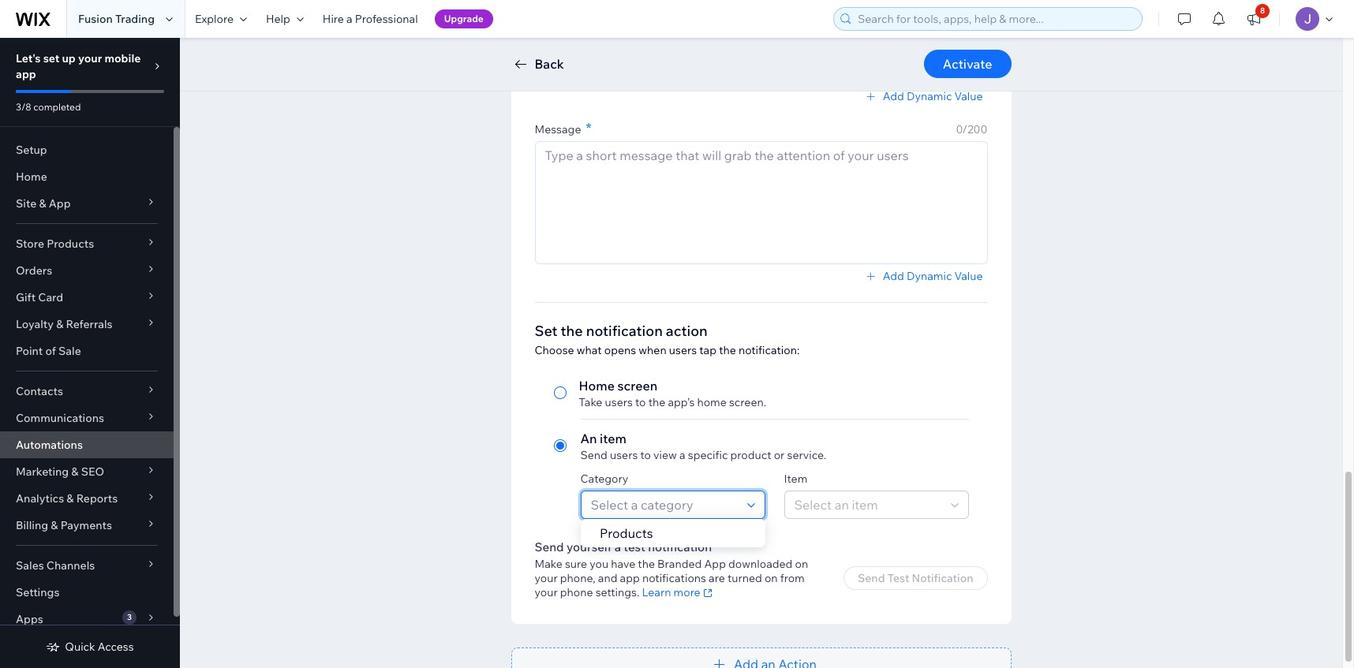 Task type: locate. For each thing, give the bounding box(es) containing it.
2 dynamic from the top
[[907, 269, 952, 283]]

1 value from the top
[[954, 89, 983, 103]]

home down setup
[[16, 170, 47, 184]]

* right title
[[622, 34, 628, 52]]

the right tap
[[719, 343, 736, 357]]

marketing & seo button
[[0, 458, 174, 485]]

0 vertical spatial products
[[47, 237, 94, 251]]

your right up
[[78, 51, 102, 65]]

home inside home screen take users to the app's home screen.
[[579, 378, 615, 394]]

home for home
[[16, 170, 47, 184]]

1 horizontal spatial home
[[579, 378, 615, 394]]

1 horizontal spatial a
[[614, 540, 621, 555]]

& left the seo
[[71, 465, 79, 479]]

yourself
[[567, 540, 612, 555]]

your inside let's set up your mobile app
[[78, 51, 102, 65]]

notification title *
[[535, 34, 628, 52]]

the inside make sure you have the branded app downloaded on your phone, and app notifications are turned on from your phone settings.
[[638, 557, 655, 571]]

& for marketing
[[71, 465, 79, 479]]

1 horizontal spatial send
[[580, 448, 607, 462]]

billing
[[16, 518, 48, 533]]

& right site
[[39, 196, 46, 211]]

0 horizontal spatial app
[[49, 196, 71, 211]]

1 vertical spatial products
[[599, 526, 653, 541]]

a
[[346, 12, 352, 26], [679, 448, 685, 462], [614, 540, 621, 555]]

0 vertical spatial to
[[635, 395, 646, 410]]

dynamic
[[907, 89, 952, 103], [907, 269, 952, 283]]

add dynamic value button
[[864, 89, 983, 103], [864, 269, 983, 283]]

Search for tools, apps, help & more... field
[[853, 8, 1137, 30]]

0 vertical spatial users
[[669, 343, 697, 357]]

& left reports
[[67, 492, 74, 506]]

on right downloaded
[[795, 557, 808, 571]]

marketing & seo
[[16, 465, 104, 479]]

app left turned
[[704, 557, 726, 571]]

the inside home screen take users to the app's home screen.
[[648, 395, 665, 410]]

settings.
[[596, 585, 639, 600]]

send up make
[[535, 540, 564, 555]]

the left app's
[[648, 395, 665, 410]]

product
[[730, 448, 771, 462]]

2 vertical spatial users
[[610, 448, 638, 462]]

None text field
[[535, 56, 988, 84], [535, 141, 988, 264], [535, 56, 988, 84], [535, 141, 988, 264]]

2 add dynamic value button from the top
[[864, 269, 983, 283]]

users down item
[[610, 448, 638, 462]]

products
[[47, 237, 94, 251], [599, 526, 653, 541]]

value
[[954, 89, 983, 103], [954, 269, 983, 283]]

0 vertical spatial value
[[954, 89, 983, 103]]

1 vertical spatial a
[[679, 448, 685, 462]]

activate button
[[924, 50, 1011, 78]]

users
[[669, 343, 697, 357], [605, 395, 633, 410], [610, 448, 638, 462]]

2 add from the top
[[883, 269, 904, 283]]

a right view on the left of the page
[[679, 448, 685, 462]]

communications button
[[0, 405, 174, 432]]

to inside home screen take users to the app's home screen.
[[635, 395, 646, 410]]

2 value from the top
[[954, 269, 983, 283]]

*
[[622, 34, 628, 52], [586, 119, 592, 137]]

add
[[883, 89, 904, 103], [883, 269, 904, 283]]

1 horizontal spatial *
[[622, 34, 628, 52]]

loyalty & referrals button
[[0, 311, 174, 338]]

automations
[[16, 438, 83, 452]]

1 horizontal spatial app
[[620, 571, 640, 585]]

app right the and
[[620, 571, 640, 585]]

orders button
[[0, 257, 174, 284]]

0 horizontal spatial *
[[586, 119, 592, 137]]

1 vertical spatial to
[[640, 448, 651, 462]]

app inside let's set up your mobile app
[[16, 67, 36, 81]]

& inside 'dropdown button'
[[51, 518, 58, 533]]

notification up branded
[[648, 540, 712, 555]]

when
[[639, 343, 667, 357]]

add for *
[[883, 269, 904, 283]]

& for site
[[39, 196, 46, 211]]

billing & payments
[[16, 518, 112, 533]]

1 add from the top
[[883, 89, 904, 103]]

back
[[535, 56, 564, 72]]

Item field
[[789, 492, 946, 518]]

make
[[535, 557, 562, 571]]

on left from
[[765, 571, 778, 585]]

the down test
[[638, 557, 655, 571]]

to inside an item send users to view a specific product or service.
[[640, 448, 651, 462]]

channels
[[46, 559, 95, 573]]

hire
[[323, 12, 344, 26]]

1 vertical spatial add dynamic value
[[883, 269, 983, 283]]

send down an
[[580, 448, 607, 462]]

* right message
[[586, 119, 592, 137]]

send yourself a test notification
[[535, 540, 712, 555]]

value for title
[[954, 89, 983, 103]]

service.
[[787, 448, 826, 462]]

0 vertical spatial home
[[16, 170, 47, 184]]

1 vertical spatial add dynamic value button
[[864, 269, 983, 283]]

&
[[39, 196, 46, 211], [56, 317, 63, 331], [71, 465, 79, 479], [67, 492, 74, 506], [51, 518, 58, 533]]

a inside an item send users to view a specific product or service.
[[679, 448, 685, 462]]

phone,
[[560, 571, 596, 585]]

1 vertical spatial value
[[954, 269, 983, 283]]

users down the action
[[669, 343, 697, 357]]

users down screen on the bottom of the page
[[605, 395, 633, 410]]

message *
[[535, 119, 592, 137]]

to
[[635, 395, 646, 410], [640, 448, 651, 462]]

0 vertical spatial notification
[[586, 322, 663, 340]]

notification
[[586, 322, 663, 340], [648, 540, 712, 555]]

0 vertical spatial app
[[16, 67, 36, 81]]

app down the let's
[[16, 67, 36, 81]]

0 vertical spatial dynamic
[[907, 89, 952, 103]]

upgrade
[[444, 13, 484, 24]]

loyalty
[[16, 317, 54, 331]]

home inside "sidebar" element
[[16, 170, 47, 184]]

2 horizontal spatial a
[[679, 448, 685, 462]]

users inside home screen take users to the app's home screen.
[[605, 395, 633, 410]]

1 vertical spatial dynamic
[[907, 269, 952, 283]]

products up have
[[599, 526, 653, 541]]

fusion
[[78, 12, 113, 26]]

learn more link
[[642, 585, 715, 600]]

sale
[[58, 344, 81, 358]]

0 vertical spatial add dynamic value button
[[864, 89, 983, 103]]

hire a professional
[[323, 12, 418, 26]]

home up 'take' on the bottom left
[[579, 378, 615, 394]]

dynamic for *
[[907, 269, 952, 283]]

add dynamic value button for *
[[864, 269, 983, 283]]

app
[[49, 196, 71, 211], [704, 557, 726, 571]]

app inside make sure you have the branded app downloaded on your phone, and app notifications are turned on from your phone settings.
[[704, 557, 726, 571]]

& right loyalty
[[56, 317, 63, 331]]

to down screen on the bottom of the page
[[635, 395, 646, 410]]

action
[[666, 322, 708, 340]]

1 vertical spatial users
[[605, 395, 633, 410]]

1 vertical spatial add
[[883, 269, 904, 283]]

point of sale link
[[0, 338, 174, 365]]

gift
[[16, 290, 36, 305]]

0 horizontal spatial products
[[47, 237, 94, 251]]

1 add dynamic value button from the top
[[864, 89, 983, 103]]

0 horizontal spatial app
[[16, 67, 36, 81]]

add for title
[[883, 89, 904, 103]]

have
[[611, 557, 635, 571]]

set the notification action choose what opens when users tap the notification:
[[535, 322, 800, 357]]

products up orders dropdown button on the top of page
[[47, 237, 94, 251]]

0 vertical spatial add dynamic value
[[883, 89, 983, 103]]

& for analytics
[[67, 492, 74, 506]]

0 vertical spatial add
[[883, 89, 904, 103]]

1 vertical spatial app
[[620, 571, 640, 585]]

users inside an item send users to view a specific product or service.
[[610, 448, 638, 462]]

2 add dynamic value from the top
[[883, 269, 983, 283]]

app inside make sure you have the branded app downloaded on your phone, and app notifications are turned on from your phone settings.
[[620, 571, 640, 585]]

a left test
[[614, 540, 621, 555]]

reports
[[76, 492, 118, 506]]

1 add dynamic value from the top
[[883, 89, 983, 103]]

analytics
[[16, 492, 64, 506]]

2 vertical spatial a
[[614, 540, 621, 555]]

1 vertical spatial home
[[579, 378, 615, 394]]

0 vertical spatial *
[[622, 34, 628, 52]]

what
[[577, 343, 602, 357]]

1 dynamic from the top
[[907, 89, 952, 103]]

to left view on the left of the page
[[640, 448, 651, 462]]

3
[[127, 612, 132, 623]]

0 vertical spatial send
[[580, 448, 607, 462]]

your left phone,
[[535, 571, 558, 585]]

app right site
[[49, 196, 71, 211]]

a right hire
[[346, 12, 352, 26]]

notification up opens
[[586, 322, 663, 340]]

3/8 completed
[[16, 101, 81, 113]]

0 horizontal spatial home
[[16, 170, 47, 184]]

app
[[16, 67, 36, 81], [620, 571, 640, 585]]

& right the billing
[[51, 518, 58, 533]]

choose
[[535, 343, 574, 357]]

1 horizontal spatial products
[[599, 526, 653, 541]]

0 vertical spatial app
[[49, 196, 71, 211]]

sales channels
[[16, 559, 95, 573]]

users for screen
[[605, 395, 633, 410]]

1 vertical spatial send
[[535, 540, 564, 555]]

1 horizontal spatial app
[[704, 557, 726, 571]]

0 vertical spatial a
[[346, 12, 352, 26]]

1 vertical spatial app
[[704, 557, 726, 571]]

sales
[[16, 559, 44, 573]]

home
[[16, 170, 47, 184], [579, 378, 615, 394]]



Task type: describe. For each thing, give the bounding box(es) containing it.
notifications
[[642, 571, 706, 585]]

mobile
[[104, 51, 141, 65]]

of
[[45, 344, 56, 358]]

or
[[774, 448, 785, 462]]

referrals
[[66, 317, 113, 331]]

professional
[[355, 12, 418, 26]]

analytics & reports button
[[0, 485, 174, 512]]

apps
[[16, 612, 43, 627]]

gift card button
[[0, 284, 174, 311]]

0 horizontal spatial a
[[346, 12, 352, 26]]

1 vertical spatial *
[[586, 119, 592, 137]]

tap
[[699, 343, 716, 357]]

app inside popup button
[[49, 196, 71, 211]]

test
[[624, 540, 645, 555]]

orders
[[16, 264, 52, 278]]

phone
[[560, 585, 593, 600]]

to for item
[[640, 448, 651, 462]]

branded
[[657, 557, 702, 571]]

1 vertical spatial notification
[[648, 540, 712, 555]]

an
[[580, 431, 597, 447]]

billing & payments button
[[0, 512, 174, 539]]

to for screen
[[635, 395, 646, 410]]

store products
[[16, 237, 94, 251]]

products inside popup button
[[47, 237, 94, 251]]

completed
[[33, 101, 81, 113]]

0 horizontal spatial on
[[765, 571, 778, 585]]

screen.
[[729, 395, 766, 410]]

& for billing
[[51, 518, 58, 533]]

store
[[16, 237, 44, 251]]

0/200
[[956, 122, 988, 137]]

sidebar element
[[0, 38, 180, 668]]

users inside set the notification action choose what opens when users tap the notification:
[[669, 343, 697, 357]]

from
[[780, 571, 805, 585]]

set
[[535, 322, 558, 340]]

sure
[[565, 557, 587, 571]]

automations link
[[0, 432, 174, 458]]

setup link
[[0, 137, 174, 163]]

contacts
[[16, 384, 63, 398]]

message
[[535, 122, 581, 137]]

home link
[[0, 163, 174, 190]]

set
[[43, 51, 59, 65]]

access
[[98, 640, 134, 654]]

site & app button
[[0, 190, 174, 217]]

item
[[784, 472, 807, 486]]

specific
[[688, 448, 728, 462]]

learn more
[[642, 585, 700, 600]]

quick
[[65, 640, 95, 654]]

loyalty & referrals
[[16, 317, 113, 331]]

explore
[[195, 12, 234, 26]]

and
[[598, 571, 617, 585]]

are
[[709, 571, 725, 585]]

title
[[597, 37, 618, 51]]

home for home screen take users to the app's home screen.
[[579, 378, 615, 394]]

card
[[38, 290, 63, 305]]

screen
[[617, 378, 657, 394]]

0 horizontal spatial send
[[535, 540, 564, 555]]

settings link
[[0, 579, 174, 606]]

activate
[[943, 56, 992, 72]]

gift card
[[16, 290, 63, 305]]

1 horizontal spatial on
[[795, 557, 808, 571]]

notification inside set the notification action choose what opens when users tap the notification:
[[586, 322, 663, 340]]

hire a professional link
[[313, 0, 427, 38]]

8
[[1260, 6, 1265, 16]]

3/8
[[16, 101, 31, 113]]

Category field
[[586, 492, 742, 518]]

send inside an item send users to view a specific product or service.
[[580, 448, 607, 462]]

sales channels button
[[0, 552, 174, 579]]

8 button
[[1236, 0, 1271, 38]]

you
[[590, 557, 609, 571]]

seo
[[81, 465, 104, 479]]

0/45
[[964, 37, 988, 51]]

category
[[580, 472, 628, 486]]

help button
[[256, 0, 313, 38]]

downloaded
[[728, 557, 793, 571]]

make sure you have the branded app downloaded on your phone, and app notifications are turned on from your phone settings.
[[535, 557, 808, 600]]

opens
[[604, 343, 636, 357]]

more
[[674, 585, 700, 600]]

users for item
[[610, 448, 638, 462]]

payments
[[60, 518, 112, 533]]

store products button
[[0, 230, 174, 257]]

home
[[697, 395, 727, 410]]

setup
[[16, 143, 47, 157]]

back button
[[511, 54, 564, 73]]

quick access
[[65, 640, 134, 654]]

add dynamic value button for title
[[864, 89, 983, 103]]

turned
[[727, 571, 762, 585]]

add dynamic value for *
[[883, 269, 983, 283]]

quick access button
[[46, 640, 134, 654]]

home screen take users to the app's home screen.
[[579, 378, 766, 410]]

an item send users to view a specific product or service.
[[580, 431, 826, 462]]

let's
[[16, 51, 41, 65]]

point of sale
[[16, 344, 81, 358]]

& for loyalty
[[56, 317, 63, 331]]

dynamic for title
[[907, 89, 952, 103]]

site & app
[[16, 196, 71, 211]]

the right set
[[561, 322, 583, 340]]

your down make
[[535, 585, 558, 600]]

trading
[[115, 12, 155, 26]]

notification:
[[738, 343, 800, 357]]

site
[[16, 196, 36, 211]]

value for *
[[954, 269, 983, 283]]

learn
[[642, 585, 671, 600]]

fusion trading
[[78, 12, 155, 26]]

add dynamic value for title
[[883, 89, 983, 103]]



Task type: vqa. For each thing, say whether or not it's contained in the screenshot.
SALE
yes



